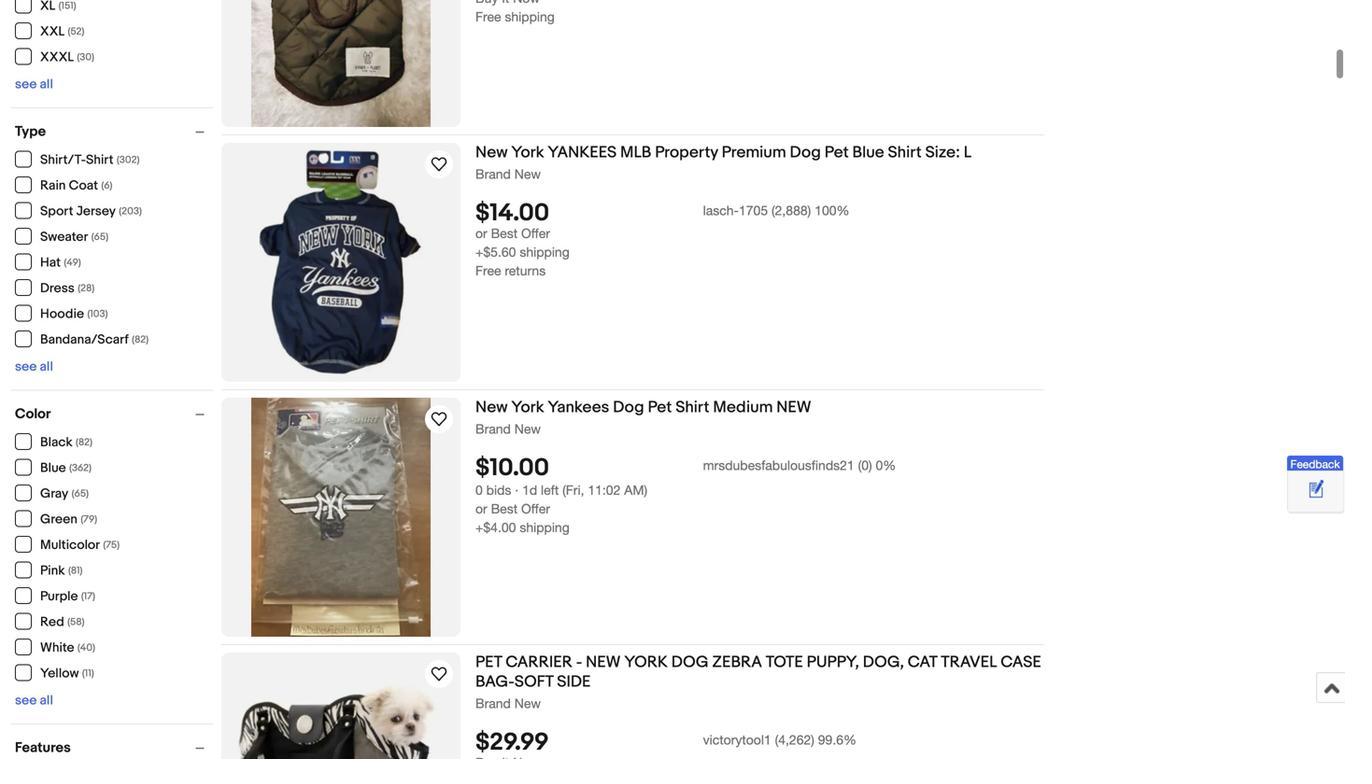 Task type: describe. For each thing, give the bounding box(es) containing it.
am)
[[624, 483, 648, 498]]

new inside pet carrier - new york dog zebra tote puppy, dog, cat travel case bag-soft side brand new
[[586, 653, 621, 673]]

shirt inside new york yankees dog pet shirt medium new brand new
[[676, 398, 710, 418]]

pet inside new york yankees dog pet shirt medium new brand new
[[648, 398, 672, 418]]

hat
[[40, 255, 61, 271]]

yellow (11)
[[40, 666, 94, 682]]

$29.99
[[476, 729, 549, 758]]

(11)
[[82, 668, 94, 680]]

(82) for black
[[76, 437, 93, 449]]

returns
[[505, 263, 546, 279]]

feedback
[[1291, 458, 1340, 471]]

mrsdubesfabulousfinds21 (0) 0% 0 bids · 1d left (fri, 11:02 am) or best offer +$4.00 shipping
[[476, 458, 896, 536]]

0%
[[876, 458, 896, 473]]

features
[[15, 740, 71, 757]]

shirt inside new york yankees mlb property premium dog pet blue shirt size: l brand new
[[888, 143, 922, 163]]

lasch-1705 (2,888) 100% or best offer +$5.60 shipping free returns
[[476, 203, 850, 279]]

(203)
[[119, 206, 142, 218]]

sweater (65)
[[40, 229, 108, 245]]

white (40)
[[40, 641, 95, 656]]

new inside pet carrier - new york dog zebra tote puppy, dog, cat travel case bag-soft side brand new
[[515, 696, 541, 712]]

watch new york yankees mlb property premium dog pet blue shirt size: l image
[[428, 153, 450, 176]]

(65) for gray
[[72, 488, 89, 500]]

(30)
[[77, 51, 94, 64]]

+$5.60
[[476, 245, 516, 260]]

pet
[[476, 653, 502, 673]]

red
[[40, 615, 64, 631]]

(fri,
[[563, 483, 584, 498]]

multicolor (75)
[[40, 538, 120, 554]]

(28)
[[78, 283, 95, 295]]

purple
[[40, 589, 78, 605]]

gray
[[40, 486, 68, 502]]

pet carrier - new york dog zebra tote puppy, dog, cat travel case bag-soft side link
[[476, 653, 1045, 696]]

-
[[576, 653, 582, 673]]

99.6%
[[818, 733, 857, 748]]

·
[[515, 483, 519, 498]]

1 all from the top
[[40, 77, 53, 93]]

(81)
[[68, 565, 83, 577]]

cat
[[908, 653, 938, 673]]

rain
[[40, 178, 66, 194]]

see all button for type
[[15, 359, 53, 375]]

shirt/t-
[[40, 152, 86, 168]]

1705
[[739, 203, 768, 218]]

pink
[[40, 563, 65, 579]]

pet inside new york yankees mlb property premium dog pet blue shirt size: l brand new
[[825, 143, 849, 163]]

property
[[655, 143, 718, 163]]

dress (28)
[[40, 281, 95, 297]]

victorytool1 (4,262) 99.6%
[[703, 733, 857, 748]]

white
[[40, 641, 74, 656]]

dog inside new york yankees dog pet shirt medium new brand new
[[613, 398, 644, 418]]

mlb
[[620, 143, 652, 163]]

soft
[[515, 673, 554, 692]]

pet carrier - new york dog zebra tote puppy, dog, cat travel case bag-soft side heading
[[476, 653, 1042, 692]]

blue inside new york yankees mlb property premium dog pet blue shirt size: l brand new
[[853, 143, 884, 163]]

essex & fleet new york olive green & chocolate brown dog coat small image
[[251, 0, 431, 127]]

100%
[[815, 203, 850, 218]]

zebra
[[712, 653, 762, 673]]

york for $14.00
[[511, 143, 544, 163]]

(362)
[[69, 463, 92, 475]]

(52)
[[68, 26, 84, 38]]

(40)
[[77, 642, 95, 655]]

mrsdubesfabulousfinds21
[[703, 458, 855, 473]]

medium
[[713, 398, 773, 418]]

brand inside new york yankees mlb property premium dog pet blue shirt size: l brand new
[[476, 166, 511, 182]]

(151)
[[56, 0, 76, 12]]

new york yankees mlb property premium dog pet blue shirt size: l link
[[476, 143, 1045, 166]]

1d
[[522, 483, 537, 498]]

new right watch new york yankees mlb property premium dog pet blue shirt size: l image
[[476, 143, 508, 163]]

multicolor
[[40, 538, 100, 554]]

sweater
[[40, 229, 88, 245]]

xxxl
[[40, 50, 74, 65]]

pink (81)
[[40, 563, 83, 579]]

pet carrier - new york dog zebra tote puppy, dog, cat travel case bag-soft side image
[[221, 680, 461, 760]]

yellow
[[40, 666, 79, 682]]

1 see from the top
[[15, 77, 37, 93]]

purple (17)
[[40, 589, 95, 605]]

color
[[15, 406, 51, 423]]

(49)
[[64, 257, 81, 269]]

1 see all from the top
[[15, 77, 53, 93]]

new york yankees dog pet shirt medium new link
[[476, 398, 1045, 421]]

blue (362)
[[40, 461, 92, 477]]

black
[[40, 435, 73, 451]]

victorytool1
[[703, 733, 772, 748]]

watch pet carrier - new york dog zebra tote puppy, dog, cat travel case bag-soft side image
[[428, 663, 450, 686]]

see all for color
[[15, 693, 53, 709]]

11:02
[[588, 483, 621, 498]]

or inside mrsdubesfabulousfinds21 (0) 0% 0 bids · 1d left (fri, 11:02 am) or best offer +$4.00 shipping
[[476, 501, 487, 517]]

l
[[964, 143, 972, 163]]

features button
[[15, 740, 213, 757]]

size:
[[926, 143, 960, 163]]

dog
[[672, 653, 709, 673]]

new york yankees mlb property premium dog pet blue shirt size: l brand new
[[476, 143, 972, 182]]

tote
[[766, 653, 803, 673]]

red (58)
[[40, 615, 85, 631]]



Task type: locate. For each thing, give the bounding box(es) containing it.
2 vertical spatial shipping
[[520, 520, 570, 536]]

gray (65)
[[40, 486, 89, 502]]

bandana/scarf (82)
[[40, 332, 149, 348]]

(75)
[[103, 540, 120, 552]]

2 vertical spatial see all button
[[15, 693, 53, 709]]

see up type
[[15, 77, 37, 93]]

(65) inside gray (65)
[[72, 488, 89, 500]]

all down xxxl
[[40, 77, 53, 93]]

new york yankees mlb property premium dog pet blue shirt size: l heading
[[476, 143, 972, 163]]

2 horizontal spatial shirt
[[888, 143, 922, 163]]

1 vertical spatial brand
[[476, 421, 511, 437]]

0 horizontal spatial blue
[[40, 461, 66, 477]]

1 vertical spatial all
[[40, 359, 53, 375]]

shipping inside mrsdubesfabulousfinds21 (0) 0% 0 bids · 1d left (fri, 11:02 am) or best offer +$4.00 shipping
[[520, 520, 570, 536]]

(4,262)
[[775, 733, 815, 748]]

0 vertical spatial york
[[511, 143, 544, 163]]

shipping
[[505, 9, 555, 24], [520, 245, 570, 260], [520, 520, 570, 536]]

(65) for sweater
[[91, 231, 108, 243]]

all down bandana/scarf
[[40, 359, 53, 375]]

travel
[[941, 653, 997, 673]]

new up $14.00
[[515, 166, 541, 182]]

new up $10.00
[[515, 421, 541, 437]]

york inside new york yankees dog pet shirt medium new brand new
[[511, 398, 544, 418]]

(65) inside sweater (65)
[[91, 231, 108, 243]]

1 vertical spatial offer
[[521, 501, 550, 517]]

offer down 1d
[[521, 501, 550, 517]]

best
[[491, 226, 518, 241], [491, 501, 518, 517]]

3 all from the top
[[40, 693, 53, 709]]

dog inside new york yankees mlb property premium dog pet blue shirt size: l brand new
[[790, 143, 821, 163]]

or down 0
[[476, 501, 487, 517]]

pet carrier - new york dog zebra tote puppy, dog, cat travel case bag-soft side brand new
[[476, 653, 1042, 712]]

see all button down yellow
[[15, 693, 53, 709]]

type
[[15, 123, 46, 140]]

(2,888)
[[772, 203, 811, 218]]

2 vertical spatial see
[[15, 693, 37, 709]]

1 horizontal spatial pet
[[825, 143, 849, 163]]

york
[[624, 653, 668, 673]]

or up +$5.60
[[476, 226, 487, 241]]

left
[[541, 483, 559, 498]]

see for type
[[15, 359, 37, 375]]

offer inside mrsdubesfabulousfinds21 (0) 0% 0 bids · 1d left (fri, 11:02 am) or best offer +$4.00 shipping
[[521, 501, 550, 517]]

(79)
[[81, 514, 97, 526]]

see
[[15, 77, 37, 93], [15, 359, 37, 375], [15, 693, 37, 709]]

2 brand from the top
[[476, 421, 511, 437]]

bandana/scarf
[[40, 332, 129, 348]]

or inside lasch-1705 (2,888) 100% or best offer +$5.60 shipping free returns
[[476, 226, 487, 241]]

yankees
[[548, 143, 617, 163]]

best down bids
[[491, 501, 518, 517]]

watch new york yankees dog pet shirt medium new image
[[428, 408, 450, 431]]

1 best from the top
[[491, 226, 518, 241]]

$10.00
[[476, 454, 549, 483]]

0 horizontal spatial new
[[586, 653, 621, 673]]

(82) right bandana/scarf
[[132, 334, 149, 346]]

shirt left medium
[[676, 398, 710, 418]]

shirt up (6)
[[86, 152, 114, 168]]

0 vertical spatial offer
[[521, 226, 550, 241]]

brand inside pet carrier - new york dog zebra tote puppy, dog, cat travel case bag-soft side brand new
[[476, 696, 511, 712]]

0 vertical spatial shipping
[[505, 9, 555, 24]]

1 brand from the top
[[476, 166, 511, 182]]

color button
[[15, 406, 213, 423]]

(65) down jersey
[[91, 231, 108, 243]]

see all down xxxl
[[15, 77, 53, 93]]

1 vertical spatial shipping
[[520, 245, 570, 260]]

3 see all button from the top
[[15, 693, 53, 709]]

(103)
[[87, 308, 108, 320]]

1 vertical spatial new
[[586, 653, 621, 673]]

new right 'watch new york yankees dog pet shirt medium new' icon
[[476, 398, 508, 418]]

see all down yellow
[[15, 693, 53, 709]]

(58)
[[67, 617, 85, 629]]

0 horizontal spatial dog
[[613, 398, 644, 418]]

best up +$5.60
[[491, 226, 518, 241]]

1 vertical spatial see all
[[15, 359, 53, 375]]

see for color
[[15, 693, 37, 709]]

hat (49)
[[40, 255, 81, 271]]

(151) link
[[15, 0, 76, 14]]

1 vertical spatial free
[[476, 263, 501, 279]]

best inside mrsdubesfabulousfinds21 (0) 0% 0 bids · 1d left (fri, 11:02 am) or best offer +$4.00 shipping
[[491, 501, 518, 517]]

1 horizontal spatial shirt
[[676, 398, 710, 418]]

bag-
[[476, 673, 515, 692]]

0 vertical spatial best
[[491, 226, 518, 241]]

3 brand from the top
[[476, 696, 511, 712]]

see all up color
[[15, 359, 53, 375]]

green (79)
[[40, 512, 97, 528]]

brand down bag-
[[476, 696, 511, 712]]

1 horizontal spatial (82)
[[132, 334, 149, 346]]

2 free from the top
[[476, 263, 501, 279]]

new down the soft
[[515, 696, 541, 712]]

3 see all from the top
[[15, 693, 53, 709]]

new right medium
[[777, 398, 812, 418]]

1 vertical spatial or
[[476, 501, 487, 517]]

new york yankees dog pet shirt medium new heading
[[476, 398, 812, 418]]

2 see all button from the top
[[15, 359, 53, 375]]

2 vertical spatial see all
[[15, 693, 53, 709]]

2 vertical spatial all
[[40, 693, 53, 709]]

pet
[[825, 143, 849, 163], [648, 398, 672, 418]]

new
[[777, 398, 812, 418], [586, 653, 621, 673]]

2 see from the top
[[15, 359, 37, 375]]

best inside lasch-1705 (2,888) 100% or best offer +$5.60 shipping free returns
[[491, 226, 518, 241]]

dog right premium
[[790, 143, 821, 163]]

(82) inside bandana/scarf (82)
[[132, 334, 149, 346]]

xxl
[[40, 24, 65, 40]]

bids
[[486, 483, 511, 498]]

black (82)
[[40, 435, 93, 451]]

coat
[[69, 178, 98, 194]]

carrier
[[506, 653, 573, 673]]

2 offer from the top
[[521, 501, 550, 517]]

dress
[[40, 281, 75, 297]]

$14.00
[[476, 199, 550, 228]]

brand up $14.00
[[476, 166, 511, 182]]

0 vertical spatial see all button
[[15, 77, 53, 93]]

0 horizontal spatial (65)
[[72, 488, 89, 500]]

2 or from the top
[[476, 501, 487, 517]]

new
[[476, 143, 508, 163], [515, 166, 541, 182], [476, 398, 508, 418], [515, 421, 541, 437], [515, 696, 541, 712]]

0 vertical spatial see all
[[15, 77, 53, 93]]

2 see all from the top
[[15, 359, 53, 375]]

0 vertical spatial new
[[777, 398, 812, 418]]

1 vertical spatial york
[[511, 398, 544, 418]]

0 vertical spatial free
[[476, 9, 501, 24]]

york inside new york yankees mlb property premium dog pet blue shirt size: l brand new
[[511, 143, 544, 163]]

brand
[[476, 166, 511, 182], [476, 421, 511, 437], [476, 696, 511, 712]]

0 vertical spatial pet
[[825, 143, 849, 163]]

3 see from the top
[[15, 693, 37, 709]]

0 vertical spatial (82)
[[132, 334, 149, 346]]

dog right yankees
[[613, 398, 644, 418]]

1 or from the top
[[476, 226, 487, 241]]

free
[[476, 9, 501, 24], [476, 263, 501, 279]]

see all button for color
[[15, 693, 53, 709]]

new york yankees dog pet shirt medium new image
[[251, 398, 431, 637]]

1 vertical spatial (65)
[[72, 488, 89, 500]]

brand up $10.00
[[476, 421, 511, 437]]

1 vertical spatial best
[[491, 501, 518, 517]]

shipping inside lasch-1705 (2,888) 100% or best offer +$5.60 shipping free returns
[[520, 245, 570, 260]]

premium
[[722, 143, 786, 163]]

0 vertical spatial dog
[[790, 143, 821, 163]]

york for $10.00
[[511, 398, 544, 418]]

1 horizontal spatial new
[[777, 398, 812, 418]]

jersey
[[76, 204, 116, 220]]

1 york from the top
[[511, 143, 544, 163]]

xxl (52)
[[40, 24, 84, 40]]

puppy,
[[807, 653, 860, 673]]

see all button up color
[[15, 359, 53, 375]]

blue up 'gray'
[[40, 461, 66, 477]]

1 vertical spatial see all button
[[15, 359, 53, 375]]

free inside lasch-1705 (2,888) 100% or best offer +$5.60 shipping free returns
[[476, 263, 501, 279]]

0 vertical spatial all
[[40, 77, 53, 93]]

offer
[[521, 226, 550, 241], [521, 501, 550, 517]]

0 vertical spatial see
[[15, 77, 37, 93]]

0 vertical spatial or
[[476, 226, 487, 241]]

yankees
[[548, 398, 610, 418]]

see all
[[15, 77, 53, 93], [15, 359, 53, 375], [15, 693, 53, 709]]

lasch-
[[703, 203, 739, 218]]

pet right yankees
[[648, 398, 672, 418]]

+$4.00
[[476, 520, 516, 536]]

(6)
[[101, 180, 112, 192]]

1 vertical spatial (82)
[[76, 437, 93, 449]]

offer inside lasch-1705 (2,888) 100% or best offer +$5.60 shipping free returns
[[521, 226, 550, 241]]

new york yankees dog pet shirt medium new brand new
[[476, 398, 812, 437]]

green
[[40, 512, 77, 528]]

1 horizontal spatial blue
[[853, 143, 884, 163]]

type button
[[15, 123, 213, 140]]

1 vertical spatial pet
[[648, 398, 672, 418]]

(17)
[[81, 591, 95, 603]]

0 vertical spatial blue
[[853, 143, 884, 163]]

see all button down xxxl
[[15, 77, 53, 93]]

free shipping
[[476, 9, 555, 24]]

new inside new york yankees dog pet shirt medium new brand new
[[777, 398, 812, 418]]

pet up 100% at the right of the page
[[825, 143, 849, 163]]

(82) up (362)
[[76, 437, 93, 449]]

(65) down (362)
[[72, 488, 89, 500]]

offer up returns
[[521, 226, 550, 241]]

xxxl (30)
[[40, 50, 94, 65]]

(302)
[[117, 154, 140, 166]]

see up features
[[15, 693, 37, 709]]

(82) for bandana/scarf
[[132, 334, 149, 346]]

1 vertical spatial dog
[[613, 398, 644, 418]]

shirt/t-shirt (302)
[[40, 152, 140, 168]]

all
[[40, 77, 53, 93], [40, 359, 53, 375], [40, 693, 53, 709]]

0 vertical spatial brand
[[476, 166, 511, 182]]

all down yellow
[[40, 693, 53, 709]]

dog,
[[863, 653, 904, 673]]

hoodie (103)
[[40, 306, 108, 322]]

2 vertical spatial brand
[[476, 696, 511, 712]]

0 horizontal spatial pet
[[648, 398, 672, 418]]

all for type
[[40, 359, 53, 375]]

1 free from the top
[[476, 9, 501, 24]]

1 offer from the top
[[521, 226, 550, 241]]

shirt left size:
[[888, 143, 922, 163]]

2 all from the top
[[40, 359, 53, 375]]

0 horizontal spatial (82)
[[76, 437, 93, 449]]

2 york from the top
[[511, 398, 544, 418]]

new right -
[[586, 653, 621, 673]]

1 horizontal spatial (65)
[[91, 231, 108, 243]]

(82) inside black (82)
[[76, 437, 93, 449]]

2 best from the top
[[491, 501, 518, 517]]

1 vertical spatial blue
[[40, 461, 66, 477]]

see all for type
[[15, 359, 53, 375]]

brand inside new york yankees dog pet shirt medium new brand new
[[476, 421, 511, 437]]

1 horizontal spatial dog
[[790, 143, 821, 163]]

all for color
[[40, 693, 53, 709]]

0 vertical spatial (65)
[[91, 231, 108, 243]]

1 vertical spatial see
[[15, 359, 37, 375]]

see up color
[[15, 359, 37, 375]]

blue left size:
[[853, 143, 884, 163]]

0 horizontal spatial shirt
[[86, 152, 114, 168]]

1 see all button from the top
[[15, 77, 53, 93]]

new york yankees mlb property premium dog pet blue shirt size: l image
[[253, 143, 430, 382]]



Task type: vqa. For each thing, say whether or not it's contained in the screenshot.


